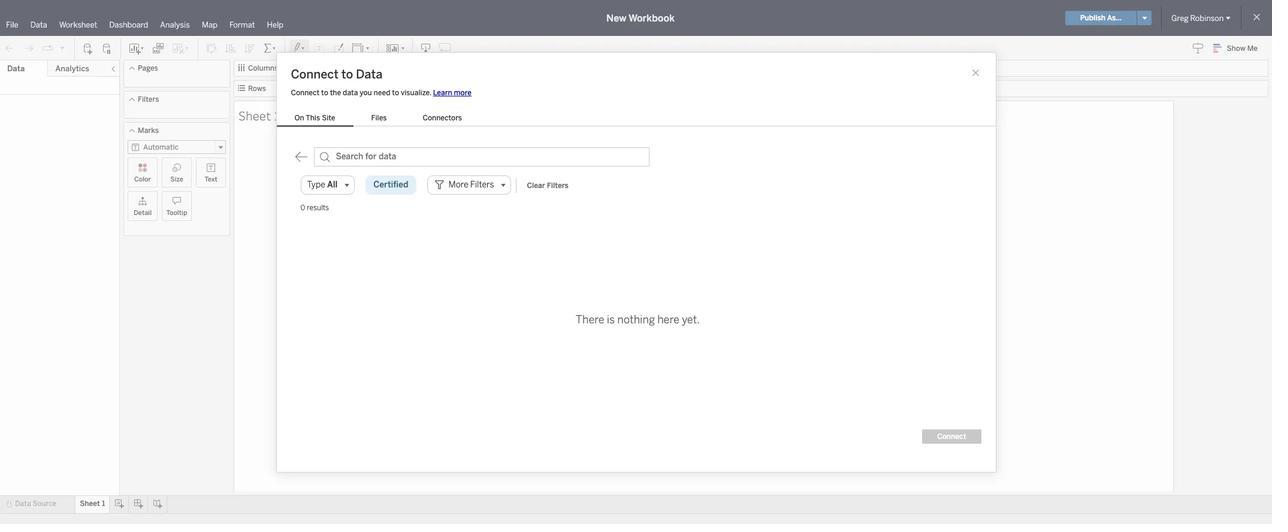 Task type: vqa. For each thing, say whether or not it's contained in the screenshot.
Site
yes



Task type: describe. For each thing, give the bounding box(es) containing it.
data up you
[[356, 67, 383, 81]]

2 horizontal spatial to
[[392, 88, 399, 97]]

sort descending image
[[244, 42, 256, 54]]

0 horizontal spatial 1
[[102, 500, 105, 508]]

fit image
[[352, 42, 371, 54]]

learn more link
[[433, 88, 472, 97]]

show labels image
[[313, 42, 325, 54]]

certified
[[374, 180, 409, 190]]

text
[[205, 176, 217, 183]]

clear sheet image
[[171, 42, 191, 54]]

on this site
[[295, 114, 335, 122]]

pages
[[138, 64, 158, 73]]

robinson
[[1191, 13, 1224, 22]]

connect button
[[923, 429, 982, 444]]

size
[[170, 176, 183, 183]]

undo image
[[4, 42, 16, 54]]

clear filters button
[[522, 179, 574, 193]]

connect for connect to the data you need to visualize. learn more
[[291, 88, 320, 97]]

files
[[371, 114, 387, 122]]

to for data
[[342, 67, 353, 81]]

0 vertical spatial filters
[[138, 95, 159, 104]]

map
[[202, 20, 218, 29]]

this
[[306, 114, 320, 122]]

dashboard
[[109, 20, 148, 29]]

results
[[307, 203, 329, 212]]

source
[[33, 500, 56, 508]]

collapse image
[[110, 65, 117, 73]]

connect to the data you need to visualize. learn more
[[291, 88, 472, 97]]

data left source
[[15, 500, 31, 508]]

show/hide cards image
[[386, 42, 405, 54]]

rows
[[248, 85, 266, 93]]

totals image
[[263, 42, 278, 54]]

as...
[[1107, 14, 1122, 22]]

download image
[[420, 42, 432, 54]]

connect for connect to data
[[291, 67, 339, 81]]

show me button
[[1208, 39, 1269, 58]]

on
[[295, 114, 304, 122]]

to for the
[[321, 88, 328, 97]]

yet.
[[682, 313, 700, 326]]

you
[[360, 88, 372, 97]]

visualize.
[[401, 88, 431, 97]]

clear
[[527, 182, 545, 190]]

new
[[607, 12, 627, 24]]

data guide image
[[1193, 42, 1205, 54]]

certified button
[[366, 175, 416, 195]]

redo image
[[23, 42, 35, 54]]

greg
[[1172, 13, 1189, 22]]

new data source image
[[82, 42, 94, 54]]

0 results
[[301, 203, 329, 212]]

connectors
[[423, 114, 462, 122]]

pause auto updates image
[[101, 42, 113, 54]]

sort ascending image
[[225, 42, 237, 54]]

columns
[[248, 64, 278, 73]]

swap rows and columns image
[[206, 42, 218, 54]]

help
[[267, 20, 284, 29]]

0 vertical spatial sheet
[[239, 107, 271, 124]]

0 vertical spatial 1
[[274, 107, 281, 124]]

1 vertical spatial sheet
[[80, 500, 100, 508]]

here
[[658, 313, 680, 326]]

more
[[454, 88, 472, 97]]

1 horizontal spatial sheet 1
[[239, 107, 281, 124]]

data
[[343, 88, 358, 97]]

to use edit in desktop, save the workbook outside of personal space image
[[439, 42, 451, 54]]



Task type: locate. For each thing, give the bounding box(es) containing it.
1 horizontal spatial filters
[[547, 182, 569, 190]]

sheet 1 down rows
[[239, 107, 281, 124]]

there is nothing here yet.
[[576, 313, 700, 326]]

0 horizontal spatial sheet
[[80, 500, 100, 508]]

sheet 1
[[239, 107, 281, 124], [80, 500, 105, 508]]

analysis
[[160, 20, 190, 29]]

0 horizontal spatial filters
[[138, 95, 159, 104]]

filters
[[138, 95, 159, 104], [547, 182, 569, 190]]

to right the need
[[392, 88, 399, 97]]

1 left on on the left of page
[[274, 107, 281, 124]]

clear filters
[[527, 182, 569, 190]]

sheet right source
[[80, 500, 100, 508]]

2 vertical spatial connect
[[938, 432, 967, 441]]

1 right source
[[102, 500, 105, 508]]

sheet 1 right source
[[80, 500, 105, 508]]

0 vertical spatial connect
[[291, 67, 339, 81]]

marks
[[138, 126, 159, 135]]

connect inside button
[[938, 432, 967, 441]]

replay animation image up analytics
[[59, 44, 66, 51]]

site
[[322, 114, 335, 122]]

publish as...
[[1081, 14, 1122, 22]]

color
[[134, 176, 151, 183]]

data up the redo image
[[30, 20, 47, 29]]

connect for connect
[[938, 432, 967, 441]]

1 vertical spatial sheet 1
[[80, 500, 105, 508]]

connect to data
[[291, 67, 383, 81]]

filters inside button
[[547, 182, 569, 190]]

need
[[374, 88, 390, 97]]

replay animation image right the redo image
[[42, 42, 54, 54]]

format
[[230, 20, 255, 29]]

show
[[1227, 44, 1246, 53]]

0 horizontal spatial to
[[321, 88, 328, 97]]

file
[[6, 20, 18, 29]]

1 horizontal spatial replay animation image
[[59, 44, 66, 51]]

0
[[301, 203, 305, 212]]

0 horizontal spatial replay animation image
[[42, 42, 54, 54]]

filters up marks
[[138, 95, 159, 104]]

workbook
[[629, 12, 675, 24]]

1 horizontal spatial 1
[[274, 107, 281, 124]]

worksheet
[[59, 20, 97, 29]]

to left the
[[321, 88, 328, 97]]

new workbook
[[607, 12, 675, 24]]

1 horizontal spatial sheet
[[239, 107, 271, 124]]

duplicate image
[[152, 42, 164, 54]]

1
[[274, 107, 281, 124], [102, 500, 105, 508]]

is
[[607, 313, 615, 326]]

nothing
[[618, 313, 655, 326]]

to
[[342, 67, 353, 81], [321, 88, 328, 97], [392, 88, 399, 97]]

format workbook image
[[333, 42, 345, 54]]

1 vertical spatial 1
[[102, 500, 105, 508]]

learn
[[433, 88, 452, 97]]

show me
[[1227, 44, 1258, 53]]

data source
[[15, 500, 56, 508]]

0 horizontal spatial sheet 1
[[80, 500, 105, 508]]

detail
[[134, 209, 152, 217]]

analytics
[[55, 64, 89, 73]]

data
[[30, 20, 47, 29], [7, 64, 25, 73], [356, 67, 383, 81], [15, 500, 31, 508]]

me
[[1248, 44, 1258, 53]]

1 vertical spatial connect
[[291, 88, 320, 97]]

the
[[330, 88, 341, 97]]

1 horizontal spatial to
[[342, 67, 353, 81]]

1 vertical spatial filters
[[547, 182, 569, 190]]

connect
[[291, 67, 339, 81], [291, 88, 320, 97], [938, 432, 967, 441]]

publish as... button
[[1066, 11, 1137, 25]]

there
[[576, 313, 605, 326]]

new worksheet image
[[128, 42, 145, 54]]

tooltip
[[166, 209, 187, 217]]

sheet down rows
[[239, 107, 271, 124]]

list box
[[277, 111, 480, 127]]

data down undo icon
[[7, 64, 25, 73]]

sheet
[[239, 107, 271, 124], [80, 500, 100, 508]]

filters right clear
[[547, 182, 569, 190]]

to up 'data' at the left top of page
[[342, 67, 353, 81]]

replay animation image
[[42, 42, 54, 54], [59, 44, 66, 51]]

0 vertical spatial sheet 1
[[239, 107, 281, 124]]

highlight image
[[293, 42, 306, 54]]

publish
[[1081, 14, 1106, 22]]

greg robinson
[[1172, 13, 1224, 22]]

list box containing on this site
[[277, 111, 480, 127]]



